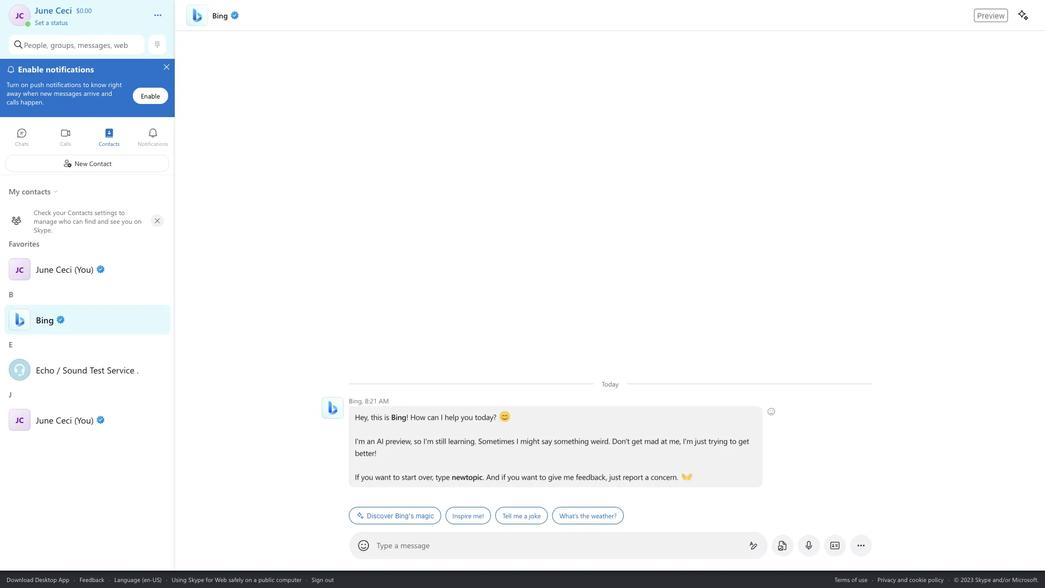 Task type: describe. For each thing, give the bounding box(es) containing it.
1 horizontal spatial me
[[564, 472, 574, 482]]

1 horizontal spatial you
[[461, 412, 473, 422]]

magic
[[416, 512, 434, 520]]

newtopic . and if you want to give me feedback, just report a concern.
[[452, 472, 681, 482]]

download desktop app
[[7, 575, 69, 584]]

download
[[7, 575, 33, 584]]

what's
[[560, 511, 579, 520]]

for
[[206, 575, 213, 584]]

echo / sound test service .
[[36, 364, 139, 375]]

bing's
[[395, 512, 414, 520]]

inspire me! button
[[446, 507, 491, 524]]

using skype for web safely on a public computer link
[[172, 575, 302, 584]]

sometimes
[[478, 436, 515, 446]]

a right type
[[395, 540, 399, 550]]

me inside button
[[514, 511, 523, 520]]

tell me a joke button
[[496, 507, 548, 524]]

i inside i'm an ai preview, so i'm still learning. sometimes i might say something weird. don't get mad at me, i'm just trying to get better! if you want to start over, type
[[517, 436, 519, 446]]

sign out link
[[312, 575, 334, 584]]

newtopic
[[452, 472, 483, 482]]

inspire
[[453, 511, 472, 520]]

better!
[[355, 448, 377, 458]]

people,
[[24, 40, 48, 50]]

terms of use
[[835, 575, 868, 584]]

this
[[371, 412, 383, 422]]

weird.
[[591, 436, 610, 446]]

desktop
[[35, 575, 57, 584]]

1 vertical spatial bing
[[391, 412, 407, 422]]

j group
[[0, 386, 175, 436]]

b group
[[0, 286, 175, 336]]

what's the weather? button
[[553, 507, 624, 524]]

preview,
[[386, 436, 412, 446]]

terms of use link
[[835, 575, 868, 584]]

(openhands)
[[682, 471, 723, 481]]

feedback,
[[576, 472, 608, 482]]

bing, 8:21 am
[[349, 396, 389, 405]]

tell me a joke
[[503, 511, 541, 520]]

if
[[502, 472, 506, 482]]

us)
[[153, 575, 162, 584]]

so
[[414, 436, 422, 446]]

set a status button
[[35, 15, 143, 26]]

and
[[898, 575, 908, 584]]

june for favorites 'group'
[[36, 263, 53, 275]]

tell
[[503, 511, 512, 520]]

what's the weather?
[[560, 511, 617, 520]]

echo
[[36, 364, 54, 375]]

cookie
[[910, 575, 927, 584]]

out
[[325, 575, 334, 584]]

2 horizontal spatial you
[[508, 472, 520, 482]]

type a message
[[377, 540, 430, 550]]

the
[[581, 511, 590, 520]]

0 horizontal spatial to
[[393, 472, 400, 482]]

bing inside list item
[[36, 314, 54, 325]]

using
[[172, 575, 187, 584]]

type
[[377, 540, 393, 550]]

am
[[379, 396, 389, 405]]

people, groups, messages, web
[[24, 40, 128, 50]]

at
[[661, 436, 667, 446]]

privacy and cookie policy
[[878, 575, 944, 584]]

2 i'm from the left
[[424, 436, 434, 446]]

privacy
[[878, 575, 896, 584]]

people, groups, messages, web button
[[9, 35, 144, 54]]

give
[[548, 472, 562, 482]]

me!
[[473, 511, 484, 520]]

!
[[407, 412, 409, 422]]

set a status
[[35, 18, 68, 26]]

of
[[852, 575, 857, 584]]

message
[[401, 540, 430, 550]]

/
[[57, 364, 60, 375]]

preview
[[978, 11, 1005, 20]]

0 horizontal spatial just
[[610, 472, 621, 482]]

1 vertical spatial .
[[483, 472, 484, 482]]

2 get from the left
[[739, 436, 750, 446]]

language (en-us) link
[[114, 575, 162, 584]]

is
[[385, 412, 389, 422]]

a right 'on'
[[254, 575, 257, 584]]



Task type: locate. For each thing, give the bounding box(es) containing it.
hey, this is bing ! how can i help you today?
[[355, 412, 499, 422]]

bing right is
[[391, 412, 407, 422]]

i right can
[[441, 412, 443, 422]]

weather?
[[591, 511, 617, 520]]

0 horizontal spatial i
[[441, 412, 443, 422]]

tab list
[[0, 123, 175, 153]]

. inside e group
[[137, 364, 139, 375]]

don't
[[612, 436, 630, 446]]

hey,
[[355, 412, 369, 422]]

(en-
[[142, 575, 153, 584]]

0 vertical spatial bing
[[36, 314, 54, 325]]

1 ceci from the top
[[56, 263, 72, 275]]

sign
[[312, 575, 323, 584]]

sound
[[63, 364, 87, 375]]

1 horizontal spatial just
[[695, 436, 707, 446]]

ceci inside favorites 'group'
[[56, 263, 72, 275]]

2 want from the left
[[522, 472, 538, 482]]

just left report in the bottom right of the page
[[610, 472, 621, 482]]

1 want from the left
[[375, 472, 391, 482]]

a right set
[[46, 18, 49, 26]]

2 ceci from the top
[[56, 414, 72, 426]]

1 horizontal spatial want
[[522, 472, 538, 482]]

0 vertical spatial i
[[441, 412, 443, 422]]

skype
[[188, 575, 204, 584]]

me,
[[669, 436, 681, 446]]

i'm right me,
[[683, 436, 693, 446]]

if
[[355, 472, 359, 482]]

ai
[[377, 436, 384, 446]]

today?
[[475, 412, 497, 422]]

2 june ceci (you) from the top
[[36, 414, 94, 426]]

. right 'service'
[[137, 364, 139, 375]]

8:21
[[365, 396, 377, 405]]

0 vertical spatial ceci
[[56, 263, 72, 275]]

i'm right so
[[424, 436, 434, 446]]

(you) inside j group
[[74, 414, 94, 426]]

june ceci (you) for favorites 'group'
[[36, 263, 94, 275]]

(smileeyes)
[[500, 411, 536, 421]]

on
[[245, 575, 252, 584]]

(you) up b group
[[74, 263, 94, 275]]

groups,
[[50, 40, 76, 50]]

1 june from the top
[[36, 263, 53, 275]]

2 (you) from the top
[[74, 414, 94, 426]]

something
[[554, 436, 589, 446]]

mad
[[645, 436, 659, 446]]

safely
[[229, 575, 244, 584]]

help
[[445, 412, 459, 422]]

computer
[[276, 575, 302, 584]]

to left give
[[540, 472, 546, 482]]

2 june from the top
[[36, 414, 53, 426]]

e group
[[0, 336, 175, 386]]

1 i'm from the left
[[355, 436, 365, 446]]

want inside i'm an ai preview, so i'm still learning. sometimes i might say something weird. don't get mad at me, i'm just trying to get better! if you want to start over, type
[[375, 472, 391, 482]]

might
[[521, 436, 540, 446]]

. left and
[[483, 472, 484, 482]]

app
[[59, 575, 69, 584]]

service
[[107, 364, 134, 375]]

public
[[258, 575, 275, 584]]

june ceci (you)
[[36, 263, 94, 275], [36, 414, 94, 426]]

concern.
[[651, 472, 679, 482]]

Type a message text field
[[377, 540, 741, 551]]

an
[[367, 436, 375, 446]]

start
[[402, 472, 417, 482]]

i'm left an
[[355, 436, 365, 446]]

over,
[[419, 472, 434, 482]]

1 vertical spatial i
[[517, 436, 519, 446]]

0 horizontal spatial want
[[375, 472, 391, 482]]

language
[[114, 575, 140, 584]]

get left mad
[[632, 436, 643, 446]]

1 vertical spatial (you)
[[74, 414, 94, 426]]

download desktop app link
[[7, 575, 69, 584]]

get right trying
[[739, 436, 750, 446]]

trying
[[709, 436, 728, 446]]

to
[[730, 436, 737, 446], [393, 472, 400, 482], [540, 472, 546, 482]]

0 vertical spatial (you)
[[74, 263, 94, 275]]

bing,
[[349, 396, 363, 405]]

want left the start
[[375, 472, 391, 482]]

0 vertical spatial june
[[36, 263, 53, 275]]

you inside i'm an ai preview, so i'm still learning. sometimes i might say something weird. don't get mad at me, i'm just trying to get better! if you want to start over, type
[[361, 472, 373, 482]]

(you) for favorites 'group'
[[74, 263, 94, 275]]

0 vertical spatial june ceci (you)
[[36, 263, 94, 275]]

bing
[[36, 314, 54, 325], [391, 412, 407, 422]]

2 horizontal spatial to
[[730, 436, 737, 446]]

bing, selected. list item
[[0, 305, 175, 335]]

0 vertical spatial just
[[695, 436, 707, 446]]

2 horizontal spatial i'm
[[683, 436, 693, 446]]

1 vertical spatial june
[[36, 414, 53, 426]]

3 i'm from the left
[[683, 436, 693, 446]]

still
[[436, 436, 446, 446]]

1 vertical spatial june ceci (you)
[[36, 414, 94, 426]]

privacy and cookie policy link
[[878, 575, 944, 584]]

0 vertical spatial .
[[137, 364, 139, 375]]

(you) down "echo / sound test service ."
[[74, 414, 94, 426]]

just left trying
[[695, 436, 707, 446]]

i left might
[[517, 436, 519, 446]]

want left give
[[522, 472, 538, 482]]

status
[[51, 18, 68, 26]]

favorites group
[[0, 235, 175, 286]]

to right trying
[[730, 436, 737, 446]]

1 june ceci (you) from the top
[[36, 263, 94, 275]]

bing up echo
[[36, 314, 54, 325]]

a left joke
[[524, 511, 528, 520]]

just inside i'm an ai preview, so i'm still learning. sometimes i might say something weird. don't get mad at me, i'm just trying to get better! if you want to start over, type
[[695, 436, 707, 446]]

june ceci (you) up b group
[[36, 263, 94, 275]]

i'm an ai preview, so i'm still learning. sometimes i might say something weird. don't get mad at me, i'm just trying to get better! if you want to start over, type
[[355, 436, 752, 482]]

0 horizontal spatial .
[[137, 364, 139, 375]]

1 (you) from the top
[[74, 263, 94, 275]]

web
[[114, 40, 128, 50]]

june inside j group
[[36, 414, 53, 426]]

0 horizontal spatial get
[[632, 436, 643, 446]]

0 horizontal spatial bing
[[36, 314, 54, 325]]

june inside favorites 'group'
[[36, 263, 53, 275]]

(you) inside favorites 'group'
[[74, 263, 94, 275]]

i
[[441, 412, 443, 422], [517, 436, 519, 446]]

june ceci (you) inside favorites 'group'
[[36, 263, 94, 275]]

1 horizontal spatial to
[[540, 472, 546, 482]]

feedback link
[[79, 575, 104, 584]]

june ceci (you) inside j group
[[36, 414, 94, 426]]

1 horizontal spatial .
[[483, 472, 484, 482]]

june ceci (you) down /
[[36, 414, 94, 426]]

sign out
[[312, 575, 334, 584]]

say
[[542, 436, 552, 446]]

to left the start
[[393, 472, 400, 482]]

web
[[215, 575, 227, 584]]

1 horizontal spatial get
[[739, 436, 750, 446]]

a
[[46, 18, 49, 26], [645, 472, 649, 482], [524, 511, 528, 520], [395, 540, 399, 550], [254, 575, 257, 584]]

type
[[436, 472, 450, 482]]

(you)
[[74, 263, 94, 275], [74, 414, 94, 426]]

ceci up b group
[[56, 263, 72, 275]]

discover
[[367, 512, 394, 520]]

june for j group
[[36, 414, 53, 426]]

me right tell
[[514, 511, 523, 520]]

ceci for favorites 'group'
[[56, 263, 72, 275]]

language (en-us)
[[114, 575, 162, 584]]

you
[[461, 412, 473, 422], [361, 472, 373, 482], [508, 472, 520, 482]]

june
[[36, 263, 53, 275], [36, 414, 53, 426]]

june ceci (you) for j group
[[36, 414, 94, 426]]

1 get from the left
[[632, 436, 643, 446]]

1 vertical spatial just
[[610, 472, 621, 482]]

0 horizontal spatial me
[[514, 511, 523, 520]]

use
[[859, 575, 868, 584]]

0 horizontal spatial you
[[361, 472, 373, 482]]

get
[[632, 436, 643, 446], [739, 436, 750, 446]]

learning.
[[448, 436, 476, 446]]

1 horizontal spatial bing
[[391, 412, 407, 422]]

ceci down /
[[56, 414, 72, 426]]

set
[[35, 18, 44, 26]]

report
[[623, 472, 643, 482]]

1 vertical spatial me
[[514, 511, 523, 520]]

me right give
[[564, 472, 574, 482]]

1 vertical spatial ceci
[[56, 414, 72, 426]]

can
[[428, 412, 439, 422]]

joke
[[529, 511, 541, 520]]

ceci inside j group
[[56, 414, 72, 426]]

using skype for web safely on a public computer
[[172, 575, 302, 584]]

inspire me!
[[453, 511, 484, 520]]

policy
[[929, 575, 944, 584]]

a right report in the bottom right of the page
[[645, 472, 649, 482]]

1 horizontal spatial i'm
[[424, 436, 434, 446]]

1 horizontal spatial i
[[517, 436, 519, 446]]

i'm
[[355, 436, 365, 446], [424, 436, 434, 446], [683, 436, 693, 446]]

0 vertical spatial me
[[564, 472, 574, 482]]

how
[[411, 412, 426, 422]]

ceci for j group
[[56, 414, 72, 426]]

messages,
[[78, 40, 112, 50]]

(you) for j group
[[74, 414, 94, 426]]

0 horizontal spatial i'm
[[355, 436, 365, 446]]



Task type: vqa. For each thing, say whether or not it's contained in the screenshot.
help
yes



